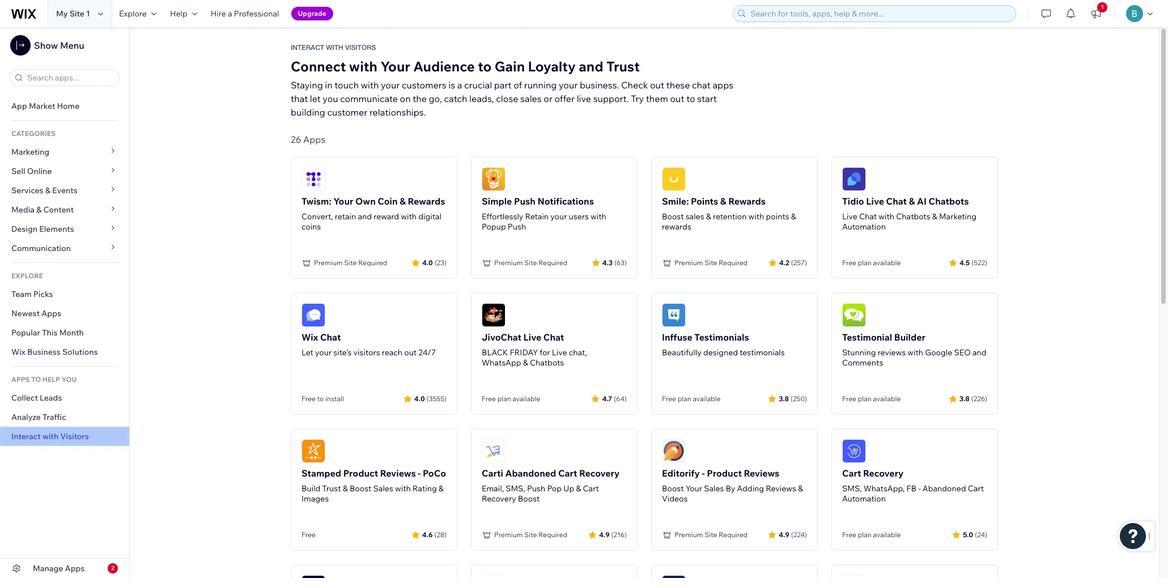 Task type: describe. For each thing, give the bounding box(es) containing it.
upgrade button
[[291, 7, 333, 20]]

4.0 (3555)
[[414, 394, 447, 403]]

popular
[[11, 328, 40, 338]]

audience
[[413, 58, 475, 75]]

apps to help you
[[11, 375, 77, 384]]

part
[[494, 79, 512, 91]]

4.7
[[602, 394, 612, 403]]

4.0 for visitors
[[414, 394, 425, 403]]

your up communicate
[[381, 79, 400, 91]]

wix for chat
[[302, 332, 318, 343]]

sidebar element
[[0, 27, 130, 578]]

1 vertical spatial out
[[670, 93, 684, 104]]

explore
[[119, 9, 147, 19]]

premium for smile:
[[674, 258, 703, 267]]

free down beautifully
[[662, 394, 676, 403]]

required for your
[[719, 530, 748, 539]]

hire a professional
[[211, 9, 279, 19]]

available for black
[[513, 394, 540, 403]]

with inside simple push notifications effortlessly retain your users with popup push
[[591, 211, 606, 222]]

1 horizontal spatial visitors
[[345, 44, 376, 52]]

cart up up
[[558, 468, 577, 479]]

apps for manage apps
[[65, 563, 85, 574]]

install
[[325, 394, 344, 403]]

site for twism: your own coin & rewards
[[344, 258, 357, 267]]

4.3
[[602, 258, 613, 267]]

site's
[[333, 347, 352, 358]]

5.0
[[963, 530, 973, 539]]

boost inside smile: points & rewards boost sales & retention with points & rewards
[[662, 211, 684, 222]]

visitors inside "sidebar" element
[[60, 431, 89, 442]]

reviews
[[878, 347, 906, 358]]

4.3 (63)
[[602, 258, 627, 267]]

services
[[11, 185, 43, 196]]

0 vertical spatial trust
[[606, 58, 640, 75]]

google
[[925, 347, 952, 358]]

24/7
[[418, 347, 436, 358]]

free for chatbots
[[842, 258, 856, 267]]

interact with visitors inside "sidebar" element
[[11, 431, 89, 442]]

reviews up adding
[[744, 468, 779, 479]]

product inside "stamped product reviews - poco build trust & boost sales with rating & images"
[[343, 468, 378, 479]]

rating
[[413, 483, 437, 494]]

required for your
[[538, 258, 567, 267]]

0 vertical spatial to
[[478, 58, 492, 75]]

automation inside cart recovery sms, whatsapp, fb - abandoned cart automation
[[842, 494, 886, 504]]

boost inside "stamped product reviews - poco build trust & boost sales with rating & images"
[[350, 483, 371, 494]]

month
[[59, 328, 84, 338]]

boost inside editorify ‑ product reviews boost your sales by adding reviews & videos
[[662, 483, 684, 494]]

retention
[[713, 211, 747, 222]]

plan for designed
[[678, 394, 691, 403]]

adding
[[737, 483, 764, 494]]

reviews right adding
[[766, 483, 796, 494]]

rewards
[[662, 222, 691, 232]]

2
[[111, 564, 114, 572]]

help
[[170, 9, 187, 19]]

free to install
[[302, 394, 344, 403]]

gain
[[495, 58, 525, 75]]

(63)
[[614, 258, 627, 267]]

Search for tools, apps, help & more... field
[[747, 6, 1012, 22]]

poco
[[423, 468, 446, 479]]

notifications
[[538, 196, 594, 207]]

premium site required for rewards
[[314, 258, 387, 267]]

smile: points & rewards logo image
[[662, 167, 686, 191]]

4.5 (522)
[[959, 258, 987, 267]]

boost inside carti abandoned cart recovery email, sms, push pop up & cart recovery boost
[[518, 494, 540, 504]]

- inside "stamped product reviews - poco build trust & boost sales with rating & images"
[[418, 468, 421, 479]]

sales inside "stamped product reviews - poco build trust & boost sales with rating & images"
[[373, 483, 393, 494]]

your inside simple push notifications effortlessly retain your users with popup push
[[550, 211, 567, 222]]

site for editorify ‑ product reviews
[[705, 530, 717, 539]]

4.0 (23)
[[422, 258, 447, 267]]

touch
[[335, 79, 359, 91]]

try
[[631, 93, 644, 104]]

this
[[42, 328, 58, 338]]

abandoned inside cart recovery sms, whatsapp, fb - abandoned cart automation
[[923, 483, 966, 494]]

customers
[[402, 79, 446, 91]]

4.6 (28)
[[422, 530, 447, 539]]

loyalty
[[528, 58, 576, 75]]

free for for
[[482, 394, 496, 403]]

with inside "sidebar" element
[[42, 431, 59, 442]]

leads,
[[469, 93, 494, 104]]

help button
[[163, 0, 204, 27]]

points
[[766, 211, 789, 222]]

chat down tidio
[[859, 211, 877, 222]]

chat
[[692, 79, 711, 91]]

4.7 (64)
[[602, 394, 627, 403]]

business.
[[580, 79, 619, 91]]

your up the offer
[[559, 79, 578, 91]]

staying
[[291, 79, 323, 91]]

carti abandoned cart recovery email, sms, push pop up & cart recovery boost
[[482, 468, 620, 504]]

chat left the 'ai'
[[886, 196, 907, 207]]

users
[[569, 211, 589, 222]]

recovery inside cart recovery sms, whatsapp, fb - abandoned cart automation
[[863, 468, 904, 479]]

your inside twism: your own coin & rewards convert, retain and reward with digital coins
[[333, 196, 353, 207]]

twism: your own coin & rewards convert, retain and reward with digital coins
[[302, 196, 445, 232]]

professional
[[234, 9, 279, 19]]

online
[[27, 166, 52, 176]]

4.6
[[422, 530, 433, 539]]

live
[[577, 93, 591, 104]]

help
[[42, 375, 60, 384]]

menu
[[60, 40, 84, 51]]

& inside jivochat live chat black friday for live chat, whatsapp & chatbots
[[523, 358, 528, 368]]

up
[[563, 483, 574, 494]]

them
[[646, 93, 668, 104]]

sell online link
[[0, 162, 129, 181]]

cart down cart recovery logo
[[842, 468, 861, 479]]

twism:
[[302, 196, 331, 207]]

- inside cart recovery sms, whatsapp, fb - abandoned cart automation
[[918, 483, 921, 494]]

services & events link
[[0, 181, 129, 200]]

visitors
[[353, 347, 380, 358]]

is
[[448, 79, 455, 91]]

content
[[43, 205, 74, 215]]

testimonial builder logo image
[[842, 303, 866, 327]]

building
[[291, 107, 325, 118]]

email,
[[482, 483, 504, 494]]

premium for carti
[[494, 530, 523, 539]]

cart right up
[[583, 483, 599, 494]]

show menu
[[34, 40, 84, 51]]

live up friday
[[523, 332, 541, 343]]

plan for &
[[858, 258, 872, 267]]

0 vertical spatial out
[[650, 79, 664, 91]]

app market home
[[11, 101, 80, 111]]

1 horizontal spatial interact
[[291, 44, 324, 52]]

app market home link
[[0, 96, 129, 116]]

images
[[302, 494, 329, 504]]

chat inside jivochat live chat black friday for live chat, whatsapp & chatbots
[[543, 332, 564, 343]]

available for reviews
[[873, 394, 901, 403]]

staying in touch with your customers is a crucial part of running your business. check out these chat apps that let you communicate on the go, catch leads, close sales or offer live support. try them out to start building customer relationships.
[[291, 79, 733, 118]]

3.8 (250)
[[779, 394, 807, 403]]

catch
[[444, 93, 467, 104]]

show
[[34, 40, 58, 51]]

interact with visitors link
[[0, 427, 129, 446]]

with inside "stamped product reviews - poco build trust & boost sales with rating & images"
[[395, 483, 411, 494]]

and inside twism: your own coin & rewards convert, retain and reward with digital coins
[[358, 211, 372, 222]]

marketing inside "sidebar" element
[[11, 147, 49, 157]]

analyze
[[11, 412, 41, 422]]

apps for newest apps
[[42, 308, 61, 319]]

inffuse testimonials logo image
[[662, 303, 686, 327]]

4.2
[[779, 258, 789, 267]]

with inside smile: points & rewards boost sales & retention with points & rewards
[[748, 211, 764, 222]]

with inside staying in touch with your customers is a crucial part of running your business. check out these chat apps that let you communicate on the go, catch leads, close sales or offer live support. try them out to start building customer relationships.
[[361, 79, 379, 91]]

wix chat logo image
[[302, 303, 325, 327]]

start
[[697, 93, 717, 104]]

tidio live chat & ai chatbots logo image
[[842, 167, 866, 191]]

premium site required for your
[[674, 530, 748, 539]]

4.2 (257)
[[779, 258, 807, 267]]

0 vertical spatial a
[[228, 9, 232, 19]]

home
[[57, 101, 80, 111]]

available for designed
[[693, 394, 721, 403]]

and for connect with your audience to gain loyalty and trust
[[579, 58, 603, 75]]

marketing inside tidio live chat & ai chatbots live chat with chatbots & marketing automation
[[939, 211, 977, 222]]

site for smile: points & rewards
[[705, 258, 717, 267]]

required for sms,
[[538, 530, 567, 539]]

0 horizontal spatial recovery
[[482, 494, 516, 504]]

plan for whatsapp,
[[858, 530, 872, 539]]

1 button
[[1084, 0, 1109, 27]]

retain
[[335, 211, 356, 222]]

the
[[413, 93, 427, 104]]

apps for 26 apps
[[303, 134, 325, 145]]

your inside 'wix chat let your site's visitors reach out 24/7'
[[315, 347, 332, 358]]

premium site required for sms,
[[494, 530, 567, 539]]

whatsapp
[[482, 358, 521, 368]]

premium for twism:
[[314, 258, 343, 267]]

in
[[325, 79, 333, 91]]

site for carti abandoned cart recovery
[[524, 530, 537, 539]]

premium site required for sales
[[674, 258, 748, 267]]

& inside editorify ‑ product reviews boost your sales by adding reviews & videos
[[798, 483, 803, 494]]

communicate
[[340, 93, 398, 104]]

(23)
[[435, 258, 447, 267]]

4.9 (216)
[[599, 530, 627, 539]]

chat inside 'wix chat let your site's visitors reach out 24/7'
[[320, 332, 341, 343]]



Task type: locate. For each thing, give the bounding box(es) containing it.
wix for business
[[11, 347, 25, 357]]

your down notifications
[[550, 211, 567, 222]]

site down retention
[[705, 258, 717, 267]]

0 vertical spatial marketing
[[11, 147, 49, 157]]

4.9 left (216)
[[599, 530, 610, 539]]

popular this month
[[11, 328, 84, 338]]

reach
[[382, 347, 402, 358]]

interact
[[291, 44, 324, 52], [11, 431, 41, 442]]

0 horizontal spatial sms,
[[506, 483, 525, 494]]

with inside testimonial builder stunning reviews with google seo and comments
[[908, 347, 923, 358]]

site
[[70, 9, 84, 19], [344, 258, 357, 267], [524, 258, 537, 267], [705, 258, 717, 267], [524, 530, 537, 539], [705, 530, 717, 539]]

chatbots inside jivochat live chat black friday for live chat, whatsapp & chatbots
[[530, 358, 564, 368]]

1 vertical spatial and
[[358, 211, 372, 222]]

wix up let
[[302, 332, 318, 343]]

(226)
[[971, 394, 987, 403]]

rewards up retention
[[728, 196, 766, 207]]

(257)
[[791, 258, 807, 267]]

2 vertical spatial out
[[404, 347, 417, 358]]

free plan available up testimonial builder logo
[[842, 258, 901, 267]]

popup
[[482, 222, 506, 232]]

smile:
[[662, 196, 689, 207]]

available down tidio live chat & ai chatbots live chat with chatbots & marketing automation
[[873, 258, 901, 267]]

1 sales from the left
[[373, 483, 393, 494]]

interact down analyze at left bottom
[[11, 431, 41, 442]]

free plan available down beautifully
[[662, 394, 721, 403]]

1 vertical spatial apps
[[42, 308, 61, 319]]

free down 'whatsapp'
[[482, 394, 496, 403]]

premium site required down pop
[[494, 530, 567, 539]]

product
[[343, 468, 378, 479], [707, 468, 742, 479]]

coin
[[378, 196, 398, 207]]

1 horizontal spatial apps
[[65, 563, 85, 574]]

2 automation from the top
[[842, 494, 886, 504]]

premium site required down retain
[[314, 258, 387, 267]]

site down editorify ‑ product reviews boost your sales by adding reviews & videos
[[705, 530, 717, 539]]

1 vertical spatial to
[[686, 93, 695, 104]]

1 horizontal spatial sms,
[[842, 483, 862, 494]]

newest apps
[[11, 308, 61, 319]]

1 vertical spatial a
[[457, 79, 462, 91]]

videos
[[662, 494, 688, 504]]

running
[[524, 79, 557, 91]]

wix chat let your site's visitors reach out 24/7
[[302, 332, 436, 358]]

a right hire
[[228, 9, 232, 19]]

sales inside editorify ‑ product reviews boost your sales by adding reviews & videos
[[704, 483, 724, 494]]

live right for
[[552, 347, 567, 358]]

0 vertical spatial your
[[380, 58, 410, 75]]

premium for simple
[[494, 258, 523, 267]]

sales left rating
[[373, 483, 393, 494]]

2 horizontal spatial out
[[670, 93, 684, 104]]

2 vertical spatial your
[[686, 483, 702, 494]]

designed
[[703, 347, 738, 358]]

0 horizontal spatial -
[[418, 468, 421, 479]]

1 horizontal spatial sales
[[704, 483, 724, 494]]

available for whatsapp,
[[873, 530, 901, 539]]

and down own
[[358, 211, 372, 222]]

reward
[[374, 211, 399, 222]]

1 horizontal spatial sales
[[686, 211, 704, 222]]

abandoned up pop
[[505, 468, 556, 479]]

0 horizontal spatial product
[[343, 468, 378, 479]]

jivochat
[[482, 332, 521, 343]]

4.5
[[959, 258, 970, 267]]

black
[[482, 347, 508, 358]]

2 3.8 from the left
[[959, 394, 970, 403]]

ai
[[917, 196, 927, 207]]

effortlessly
[[482, 211, 523, 222]]

trust inside "stamped product reviews - poco build trust & boost sales with rating & images"
[[322, 483, 341, 494]]

these
[[666, 79, 690, 91]]

trust down stamped
[[322, 483, 341, 494]]

customer
[[327, 107, 367, 118]]

1 vertical spatial interact
[[11, 431, 41, 442]]

2 4.9 from the left
[[779, 530, 789, 539]]

1 3.8 from the left
[[779, 394, 789, 403]]

& inside twism: your own coin & rewards convert, retain and reward with digital coins
[[400, 196, 406, 207]]

comments
[[842, 358, 883, 368]]

seo
[[954, 347, 971, 358]]

(216)
[[611, 530, 627, 539]]

automation down tidio
[[842, 222, 886, 232]]

1 horizontal spatial product
[[707, 468, 742, 479]]

2 vertical spatial apps
[[65, 563, 85, 574]]

testimonials
[[740, 347, 785, 358]]

required for sales
[[719, 258, 748, 267]]

free plan available down comments
[[842, 394, 901, 403]]

0 horizontal spatial and
[[358, 211, 372, 222]]

3.8 left (226)
[[959, 394, 970, 403]]

0 horizontal spatial to
[[317, 394, 324, 403]]

1 vertical spatial automation
[[842, 494, 886, 504]]

you
[[323, 93, 338, 104]]

chat,
[[569, 347, 587, 358]]

product up the by on the bottom right
[[707, 468, 742, 479]]

jivochat live chat logo image
[[482, 303, 506, 327]]

required
[[358, 258, 387, 267], [538, 258, 567, 267], [719, 258, 748, 267], [538, 530, 567, 539], [719, 530, 748, 539]]

0 vertical spatial interact
[[291, 44, 324, 52]]

abandoned right fb
[[923, 483, 966, 494]]

1 vertical spatial -
[[918, 483, 921, 494]]

1 horizontal spatial 3.8
[[959, 394, 970, 403]]

upgrade
[[298, 9, 326, 18]]

0 vertical spatial 4.0
[[422, 258, 433, 267]]

sms, inside cart recovery sms, whatsapp, fb - abandoned cart automation
[[842, 483, 862, 494]]

available
[[873, 258, 901, 267], [513, 394, 540, 403], [693, 394, 721, 403], [873, 394, 901, 403], [873, 530, 901, 539]]

media & content
[[11, 205, 74, 215]]

2 product from the left
[[707, 468, 742, 479]]

2 sms, from the left
[[842, 483, 862, 494]]

out inside 'wix chat let your site's visitors reach out 24/7'
[[404, 347, 417, 358]]

stunning
[[842, 347, 876, 358]]

your up retain
[[333, 196, 353, 207]]

live
[[866, 196, 884, 207], [842, 211, 857, 222], [523, 332, 541, 343], [552, 347, 567, 358]]

categories
[[11, 129, 56, 138]]

1 vertical spatial wix
[[11, 347, 25, 357]]

apps up this
[[42, 308, 61, 319]]

0 horizontal spatial a
[[228, 9, 232, 19]]

free
[[842, 258, 856, 267], [302, 394, 316, 403], [482, 394, 496, 403], [662, 394, 676, 403], [842, 394, 856, 403], [302, 530, 316, 539], [842, 530, 856, 539]]

abandoned inside carti abandoned cart recovery email, sms, push pop up & cart recovery boost
[[505, 468, 556, 479]]

testimonial
[[842, 332, 892, 343]]

site down the retain
[[524, 258, 537, 267]]

premium down popup
[[494, 258, 523, 267]]

2 rewards from the left
[[728, 196, 766, 207]]

0 vertical spatial and
[[579, 58, 603, 75]]

1 sms, from the left
[[506, 483, 525, 494]]

0 vertical spatial sales
[[520, 93, 542, 104]]

free plan available down whatsapp,
[[842, 530, 901, 539]]

2 vertical spatial push
[[527, 483, 545, 494]]

marketing down the categories
[[11, 147, 49, 157]]

- right fb
[[918, 483, 921, 494]]

to left install
[[317, 394, 324, 403]]

required down retention
[[719, 258, 748, 267]]

your
[[380, 58, 410, 75], [333, 196, 353, 207], [686, 483, 702, 494]]

events
[[52, 185, 78, 196]]

with inside twism: your own coin & rewards convert, retain and reward with digital coins
[[401, 211, 417, 222]]

connect
[[291, 58, 346, 75]]

free for -
[[842, 530, 856, 539]]

0 horizontal spatial visitors
[[60, 431, 89, 442]]

hire a professional link
[[204, 0, 286, 27]]

a right is
[[457, 79, 462, 91]]

(224)
[[791, 530, 807, 539]]

free right (257)
[[842, 258, 856, 267]]

0 horizontal spatial rewards
[[408, 196, 445, 207]]

push inside carti abandoned cart recovery email, sms, push pop up & cart recovery boost
[[527, 483, 545, 494]]

plan down comments
[[858, 394, 872, 403]]

simple push notifications logo image
[[482, 167, 506, 191]]

free down images
[[302, 530, 316, 539]]

boost right images
[[350, 483, 371, 494]]

a inside staying in touch with your customers is a crucial part of running your business. check out these chat apps that let you communicate on the go, catch leads, close sales or offer live support. try them out to start building customer relationships.
[[457, 79, 462, 91]]

to inside staying in touch with your customers is a crucial part of running your business. check out these chat apps that let you communicate on the go, catch leads, close sales or offer live support. try them out to start building customer relationships.
[[686, 93, 695, 104]]

1 horizontal spatial 1
[[1101, 3, 1104, 11]]

wix inside 'wix chat let your site's visitors reach out 24/7'
[[302, 332, 318, 343]]

automation left fb
[[842, 494, 886, 504]]

1 vertical spatial interact with visitors
[[11, 431, 89, 442]]

your inside editorify ‑ product reviews boost your sales by adding reviews & videos
[[686, 483, 702, 494]]

1 horizontal spatial rewards
[[728, 196, 766, 207]]

with inside tidio live chat & ai chatbots live chat with chatbots & marketing automation
[[879, 211, 894, 222]]

1 vertical spatial trust
[[322, 483, 341, 494]]

and inside testimonial builder stunning reviews with google seo and comments
[[973, 347, 986, 358]]

1 vertical spatial chatbots
[[896, 211, 930, 222]]

rewards inside smile: points & rewards boost sales & retention with points & rewards
[[728, 196, 766, 207]]

interact inside interact with visitors link
[[11, 431, 41, 442]]

1 vertical spatial 4.0
[[414, 394, 425, 403]]

sms, inside carti abandoned cart recovery email, sms, push pop up & cart recovery boost
[[506, 483, 525, 494]]

simple
[[482, 196, 512, 207]]

0 vertical spatial apps
[[303, 134, 325, 145]]

0 vertical spatial visitors
[[345, 44, 376, 52]]

to left the start on the top
[[686, 93, 695, 104]]

product inside editorify ‑ product reviews boost your sales by adding reviews & videos
[[707, 468, 742, 479]]

1 horizontal spatial recovery
[[579, 468, 620, 479]]

sms, left whatsapp,
[[842, 483, 862, 494]]

builder
[[894, 332, 925, 343]]

build
[[302, 483, 320, 494]]

plan down beautifully
[[678, 394, 691, 403]]

2 horizontal spatial and
[[973, 347, 986, 358]]

product right stamped
[[343, 468, 378, 479]]

premium site required down the retain
[[494, 258, 567, 267]]

boost down editorify
[[662, 483, 684, 494]]

visitors down the analyze traffic link
[[60, 431, 89, 442]]

0 vertical spatial wix
[[302, 332, 318, 343]]

editorify ‑ product reviews boost your sales by adding reviews & videos
[[662, 468, 803, 504]]

chatbots
[[929, 196, 969, 207], [896, 211, 930, 222], [530, 358, 564, 368]]

your up on
[[380, 58, 410, 75]]

available down whatsapp,
[[873, 530, 901, 539]]

crucial
[[464, 79, 492, 91]]

(522)
[[972, 258, 987, 267]]

manage
[[33, 563, 63, 574]]

0 horizontal spatial out
[[404, 347, 417, 358]]

marketing link
[[0, 142, 129, 162]]

market
[[29, 101, 55, 111]]

plan for black
[[497, 394, 511, 403]]

1 inside 1 button
[[1101, 3, 1104, 11]]

plan for reviews
[[858, 394, 872, 403]]

and up business.
[[579, 58, 603, 75]]

4.9 left (224)
[[779, 530, 789, 539]]

sms, right email,
[[506, 483, 525, 494]]

chatbots right the 'ai'
[[929, 196, 969, 207]]

abandoned
[[505, 468, 556, 479], [923, 483, 966, 494]]

sales inside staying in touch with your customers is a crucial part of running your business. check out these chat apps that let you communicate on the go, catch leads, close sales or offer live support. try them out to start building customer relationships.
[[520, 93, 542, 104]]

wix business solutions link
[[0, 342, 129, 362]]

automation inside tidio live chat & ai chatbots live chat with chatbots & marketing automation
[[842, 222, 886, 232]]

0 vertical spatial chatbots
[[929, 196, 969, 207]]

free right (224)
[[842, 530, 856, 539]]

site right my
[[70, 9, 84, 19]]

free plan available for designed
[[662, 394, 721, 403]]

trust
[[606, 58, 640, 75], [322, 483, 341, 494]]

1 rewards from the left
[[408, 196, 445, 207]]

1 horizontal spatial your
[[380, 58, 410, 75]]

popular this month link
[[0, 323, 129, 342]]

0 vertical spatial automation
[[842, 222, 886, 232]]

reviews up rating
[[380, 468, 416, 479]]

and right the seo
[[973, 347, 986, 358]]

premium down email,
[[494, 530, 523, 539]]

push left pop
[[527, 483, 545, 494]]

0 horizontal spatial interact
[[11, 431, 41, 442]]

reviews inside "stamped product reviews - poco build trust & boost sales with rating & images"
[[380, 468, 416, 479]]

free plan available for whatsapp,
[[842, 530, 901, 539]]

0 horizontal spatial sales
[[373, 483, 393, 494]]

cart recovery logo image
[[842, 439, 866, 463]]

sales down running
[[520, 93, 542, 104]]

1 horizontal spatial -
[[918, 483, 921, 494]]

2 horizontal spatial apps
[[303, 134, 325, 145]]

chatbots left "chat,"
[[530, 358, 564, 368]]

0 horizontal spatial 4.9
[[599, 530, 610, 539]]

1 horizontal spatial out
[[650, 79, 664, 91]]

apps
[[11, 375, 30, 384]]

out left the "24/7"
[[404, 347, 417, 358]]

2 vertical spatial chatbots
[[530, 358, 564, 368]]

1 horizontal spatial to
[[478, 58, 492, 75]]

retain
[[525, 211, 549, 222]]

free for visitors
[[302, 394, 316, 403]]

out up them
[[650, 79, 664, 91]]

1 horizontal spatial wix
[[302, 332, 318, 343]]

0 vertical spatial push
[[514, 196, 536, 207]]

1 product from the left
[[343, 468, 378, 479]]

1 horizontal spatial interact with visitors
[[291, 44, 376, 52]]

recovery
[[579, 468, 620, 479], [863, 468, 904, 479], [482, 494, 516, 504]]

1 vertical spatial sales
[[686, 211, 704, 222]]

3.8 for inffuse testimonials
[[779, 394, 789, 403]]

apps right manage
[[65, 563, 85, 574]]

4.0 left (3555)
[[414, 394, 425, 403]]

wix inside "sidebar" element
[[11, 347, 25, 357]]

and for testimonial builder stunning reviews with google seo and comments
[[973, 347, 986, 358]]

4.0
[[422, 258, 433, 267], [414, 394, 425, 403]]

available for &
[[873, 258, 901, 267]]

rewards inside twism: your own coin & rewards convert, retain and reward with digital coins
[[408, 196, 445, 207]]

convert,
[[302, 211, 333, 222]]

1 horizontal spatial marketing
[[939, 211, 977, 222]]

boost left pop
[[518, 494, 540, 504]]

wix down popular
[[11, 347, 25, 357]]

3.8 for testimonial builder
[[959, 394, 970, 403]]

1 horizontal spatial a
[[457, 79, 462, 91]]

premium site required for your
[[494, 258, 567, 267]]

0 vertical spatial -
[[418, 468, 421, 479]]

team picks link
[[0, 285, 129, 304]]

my site 1
[[56, 9, 90, 19]]

hire
[[211, 9, 226, 19]]

premium down coins
[[314, 258, 343, 267]]

4.0 for rewards
[[422, 258, 433, 267]]

1 vertical spatial marketing
[[939, 211, 977, 222]]

1 horizontal spatial trust
[[606, 58, 640, 75]]

1 horizontal spatial 4.9
[[779, 530, 789, 539]]

boost down smile:
[[662, 211, 684, 222]]

free plan available for reviews
[[842, 394, 901, 403]]

explore
[[11, 271, 43, 280]]

2 horizontal spatial your
[[686, 483, 702, 494]]

2 horizontal spatial to
[[686, 93, 695, 104]]

sell
[[11, 166, 25, 176]]

cart up the 5.0 (24)
[[968, 483, 984, 494]]

0 horizontal spatial trust
[[322, 483, 341, 494]]

0 vertical spatial abandoned
[[505, 468, 556, 479]]

0 horizontal spatial abandoned
[[505, 468, 556, 479]]

free plan available for black
[[482, 394, 540, 403]]

0 vertical spatial interact with visitors
[[291, 44, 376, 52]]

to up crucial
[[478, 58, 492, 75]]

1 vertical spatial your
[[333, 196, 353, 207]]

1 vertical spatial visitors
[[60, 431, 89, 442]]

reviews
[[380, 468, 416, 479], [744, 468, 779, 479], [766, 483, 796, 494]]

required for rewards
[[358, 258, 387, 267]]

carti abandoned cart recovery logo image
[[482, 439, 506, 463]]

media & content link
[[0, 200, 129, 219]]

marketing up 4.5
[[939, 211, 977, 222]]

- left poco
[[418, 468, 421, 479]]

media
[[11, 205, 35, 215]]

1 4.9 from the left
[[599, 530, 610, 539]]

2 sales from the left
[[704, 483, 724, 494]]

required down pop
[[538, 530, 567, 539]]

team picks
[[11, 289, 53, 299]]

0 horizontal spatial sales
[[520, 93, 542, 104]]

2 vertical spatial and
[[973, 347, 986, 358]]

4.9 (224)
[[779, 530, 807, 539]]

1 vertical spatial push
[[508, 222, 526, 232]]

your right let
[[315, 347, 332, 358]]

2 vertical spatial to
[[317, 394, 324, 403]]

live right tidio
[[866, 196, 884, 207]]

3.8
[[779, 394, 789, 403], [959, 394, 970, 403]]

free plan available for &
[[842, 258, 901, 267]]

available down comments
[[873, 394, 901, 403]]

out down these
[[670, 93, 684, 104]]

1 horizontal spatial and
[[579, 58, 603, 75]]

chat up for
[[543, 332, 564, 343]]

4.9 for carti abandoned cart recovery
[[599, 530, 610, 539]]

site for simple push notifications
[[524, 258, 537, 267]]

0 horizontal spatial marketing
[[11, 147, 49, 157]]

0 horizontal spatial 3.8
[[779, 394, 789, 403]]

required down reward
[[358, 258, 387, 267]]

jivochat live chat black friday for live chat, whatsapp & chatbots
[[482, 332, 587, 368]]

chatbots down the 'ai'
[[896, 211, 930, 222]]

0 horizontal spatial apps
[[42, 308, 61, 319]]

premium
[[314, 258, 343, 267], [494, 258, 523, 267], [674, 258, 703, 267], [494, 530, 523, 539], [674, 530, 703, 539]]

2 horizontal spatial recovery
[[863, 468, 904, 479]]

rewards up digital
[[408, 196, 445, 207]]

0 horizontal spatial 1
[[86, 9, 90, 19]]

chat up site's
[[320, 332, 341, 343]]

relationships.
[[369, 107, 426, 118]]

3.8 left (250) at the bottom right
[[779, 394, 789, 403]]

premium down rewards
[[674, 258, 703, 267]]

premium for editorify
[[674, 530, 703, 539]]

1 vertical spatial abandoned
[[923, 483, 966, 494]]

push right popup
[[508, 222, 526, 232]]

Search apps... field
[[24, 70, 116, 86]]

free for google
[[842, 394, 856, 403]]

1 automation from the top
[[842, 222, 886, 232]]

4.9 for editorify ‑ product reviews
[[779, 530, 789, 539]]

you
[[62, 375, 77, 384]]

sales inside smile: points & rewards boost sales & retention with points & rewards
[[686, 211, 704, 222]]

5.0 (24)
[[963, 530, 987, 539]]

premium down videos
[[674, 530, 703, 539]]

push up the retain
[[514, 196, 536, 207]]

sales down points
[[686, 211, 704, 222]]

1 horizontal spatial abandoned
[[923, 483, 966, 494]]

26
[[291, 134, 301, 145]]

0 horizontal spatial your
[[333, 196, 353, 207]]

site down carti abandoned cart recovery email, sms, push pop up & cart recovery boost
[[524, 530, 537, 539]]

available down 'whatsapp'
[[513, 394, 540, 403]]

& inside carti abandoned cart recovery email, sms, push pop up & cart recovery boost
[[576, 483, 581, 494]]

0 horizontal spatial wix
[[11, 347, 25, 357]]

live down tidio
[[842, 211, 857, 222]]

editorify ‑ product reviews logo image
[[662, 439, 686, 463]]

newest
[[11, 308, 40, 319]]

0 horizontal spatial interact with visitors
[[11, 431, 89, 442]]

stamped product reviews - poco logo image
[[302, 439, 325, 463]]

twism: your own coin & rewards logo image
[[302, 167, 325, 191]]

premium site required down the by on the bottom right
[[674, 530, 748, 539]]

visitors up the touch
[[345, 44, 376, 52]]



Task type: vqa. For each thing, say whether or not it's contained in the screenshot.


